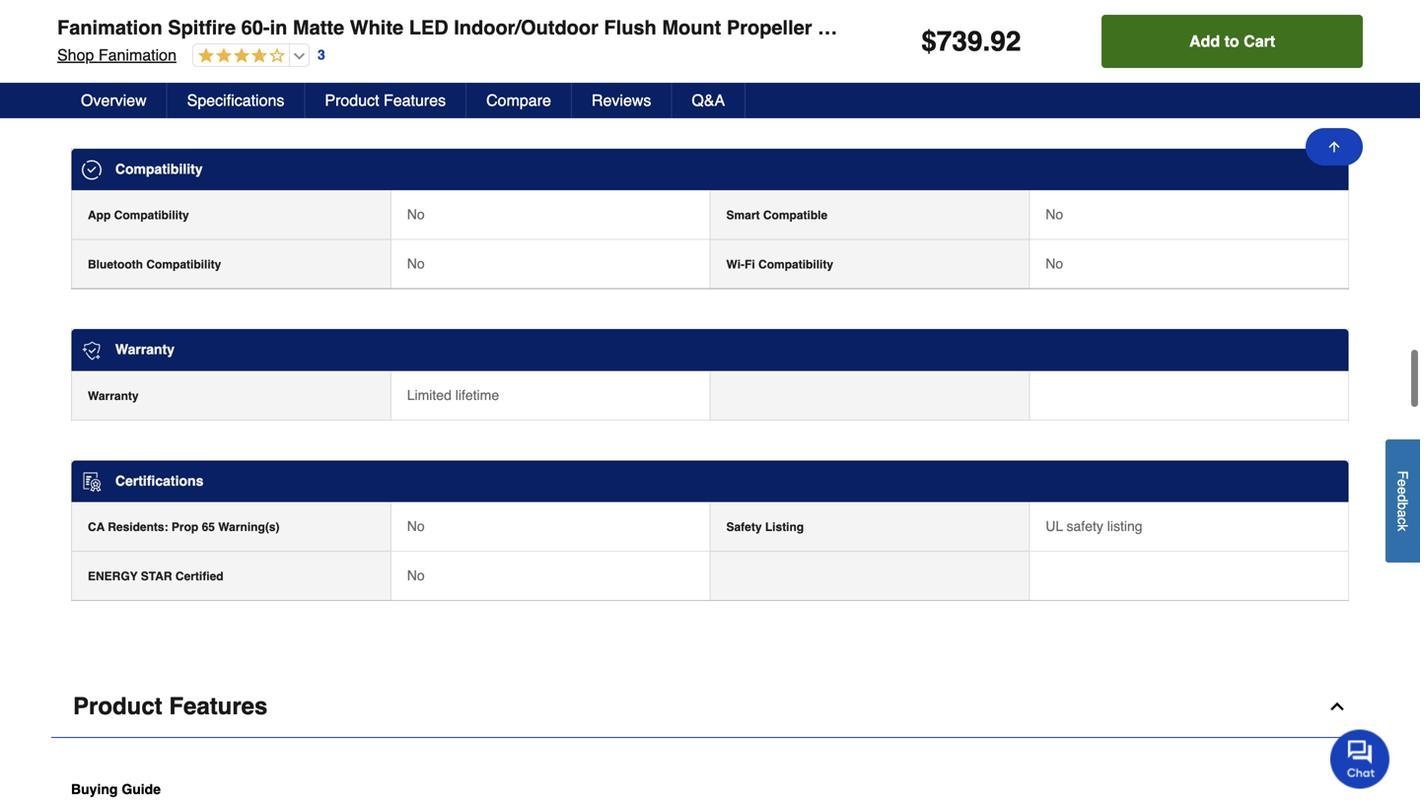 Task type: vqa. For each thing, say whether or not it's contained in the screenshot.
left the reasons
no



Task type: locate. For each thing, give the bounding box(es) containing it.
0 vertical spatial works
[[726, 28, 762, 42]]

0 vertical spatial product
[[325, 91, 379, 109]]

q&a
[[692, 91, 725, 109]]

add to cart
[[1189, 32, 1275, 50]]

blade)
[[1130, 16, 1190, 39]]

0 vertical spatial product features button
[[305, 83, 467, 118]]

shop
[[57, 46, 94, 64]]

with left ios
[[766, 28, 789, 42]]

c
[[1395, 518, 1411, 525]]

lowe's
[[88, 28, 127, 42]]

e up "d"
[[1395, 479, 1411, 487]]

.
[[983, 26, 990, 57]]

energy
[[88, 570, 138, 584]]

propeller
[[727, 16, 812, 39]]

no
[[407, 26, 425, 42], [1046, 75, 1063, 91], [407, 207, 425, 223], [1046, 207, 1063, 223], [407, 256, 425, 272], [1046, 256, 1063, 272], [407, 519, 425, 535], [407, 568, 425, 584]]

ceiling
[[818, 16, 883, 39]]

product features up guide
[[73, 693, 268, 721]]

compatibility
[[115, 161, 203, 177], [114, 209, 189, 223], [146, 258, 221, 272], [758, 258, 833, 272]]

1 works from the top
[[726, 28, 762, 42]]

compatible
[[763, 209, 828, 223]]

limited
[[407, 387, 452, 403]]

reviews
[[592, 91, 651, 109]]

works with the google assistant
[[726, 77, 910, 91]]

bluetooth
[[88, 258, 143, 272]]

certified
[[175, 570, 223, 584]]

k
[[1395, 525, 1411, 532]]

(3-
[[1106, 16, 1130, 39]]

works right mount at top
[[726, 28, 762, 42]]

product
[[325, 91, 379, 109], [73, 693, 162, 721]]

1 horizontal spatial product
[[325, 91, 379, 109]]

with left the
[[766, 77, 789, 91]]

e
[[1395, 479, 1411, 487], [1395, 487, 1411, 495]]

chat invite button image
[[1330, 729, 1390, 789]]

1 vertical spatial warranty
[[88, 389, 139, 403]]

product features button
[[305, 83, 467, 118], [51, 677, 1369, 739]]

with
[[929, 16, 969, 39], [766, 28, 789, 42], [766, 77, 789, 91]]

works for 18
[[726, 77, 762, 91]]

0 vertical spatial product features
[[325, 91, 446, 109]]

compatibility up app compatibility
[[115, 161, 203, 177]]

works with ios
[[726, 28, 813, 42]]

specifications button
[[167, 83, 305, 118]]

fanimation
[[57, 16, 162, 39], [98, 46, 176, 64]]

q&a button
[[672, 83, 746, 118]]

led
[[409, 16, 448, 39]]

1 horizontal spatial features
[[384, 91, 446, 109]]

compatibility up bluetooth compatibility
[[114, 209, 189, 223]]

fi
[[745, 258, 755, 272]]

e up b
[[1395, 487, 1411, 495]]

buying guide
[[71, 782, 161, 798]]

light
[[974, 16, 1022, 39]]

warranty up certifications
[[88, 389, 139, 403]]

0 horizontal spatial product
[[73, 693, 162, 721]]

fanimation up shop fanimation
[[57, 16, 162, 39]]

chevron up image
[[1327, 697, 1347, 717]]

reviews button
[[572, 83, 672, 118]]

fanimation down the lowe's exclusive
[[98, 46, 176, 64]]

compare button
[[467, 83, 572, 118]]

product down "3"
[[325, 91, 379, 109]]

0 horizontal spatial product features
[[73, 693, 268, 721]]

wi-
[[726, 258, 745, 272]]

product features
[[325, 91, 446, 109], [73, 693, 268, 721]]

app
[[88, 209, 111, 223]]

safety listing
[[726, 521, 804, 535]]

fan
[[889, 16, 924, 39]]

ca
[[88, 521, 105, 535]]

works for no
[[726, 28, 762, 42]]

0 horizontal spatial features
[[169, 693, 268, 721]]

0 vertical spatial features
[[384, 91, 446, 109]]

spitfire
[[168, 16, 236, 39]]

works
[[726, 28, 762, 42], [726, 77, 762, 91]]

works down works with ios
[[726, 77, 762, 91]]

product features down 18
[[325, 91, 446, 109]]

1 vertical spatial works
[[726, 77, 762, 91]]

mount
[[662, 16, 721, 39]]

buying
[[71, 782, 118, 798]]

product up buying guide
[[73, 693, 162, 721]]

ul
[[1046, 519, 1063, 535]]

compatibility right "fi"
[[758, 258, 833, 272]]

1 vertical spatial product features
[[73, 693, 268, 721]]

2 works from the top
[[726, 77, 762, 91]]

18
[[407, 75, 422, 91]]

warranty down bluetooth compatibility
[[115, 342, 175, 358]]

safety
[[726, 521, 762, 535]]

1 e from the top
[[1395, 479, 1411, 487]]

in
[[270, 16, 287, 39]]

1 vertical spatial features
[[169, 693, 268, 721]]

0 vertical spatial fanimation
[[57, 16, 162, 39]]

bulb
[[146, 77, 172, 91]]

b
[[1395, 502, 1411, 510]]

the
[[792, 77, 810, 91]]

d
[[1395, 495, 1411, 502]]

energy star certified
[[88, 570, 223, 584]]

features
[[384, 91, 446, 109], [169, 693, 268, 721]]



Task type: describe. For each thing, give the bounding box(es) containing it.
1 vertical spatial fanimation
[[98, 46, 176, 64]]

shop fanimation
[[57, 46, 176, 64]]

remote
[[1028, 16, 1100, 39]]

3.7 stars image
[[193, 47, 285, 66]]

guide
[[122, 782, 161, 798]]

add to cart button
[[1102, 15, 1363, 68]]

overview button
[[61, 83, 167, 118]]

with for no
[[766, 28, 789, 42]]

specifications
[[187, 91, 284, 109]]

cart
[[1244, 32, 1275, 50]]

lowe's exclusive
[[88, 28, 185, 42]]

smart
[[726, 209, 760, 223]]

matte
[[293, 16, 344, 39]]

1 vertical spatial product
[[73, 693, 162, 721]]

indoor/outdoor
[[454, 16, 598, 39]]

flush
[[604, 16, 657, 39]]

maximum bulb wattage
[[88, 77, 221, 91]]

warning(s)
[[218, 521, 280, 535]]

1 horizontal spatial product features
[[325, 91, 446, 109]]

arrow up image
[[1326, 139, 1342, 155]]

limited lifetime
[[407, 387, 499, 403]]

with left .
[[929, 16, 969, 39]]

app compatibility
[[88, 209, 189, 223]]

with for 18
[[766, 77, 789, 91]]

1 vertical spatial product features button
[[51, 677, 1369, 739]]

overview
[[81, 91, 147, 109]]

2 e from the top
[[1395, 487, 1411, 495]]

certifications
[[115, 473, 203, 489]]

60-
[[241, 16, 270, 39]]

maximum
[[88, 77, 142, 91]]

wattage
[[175, 77, 221, 91]]

92
[[990, 26, 1021, 57]]

$
[[921, 26, 937, 57]]

listing
[[1107, 519, 1143, 535]]

to
[[1224, 32, 1239, 50]]

$ 739 . 92
[[921, 26, 1021, 57]]

compatibility down app compatibility
[[146, 258, 221, 272]]

f e e d b a c k button
[[1386, 440, 1420, 563]]

listing
[[765, 521, 804, 535]]

ca residents: prop 65 warning(s)
[[88, 521, 280, 535]]

star
[[141, 570, 172, 584]]

lifetime
[[455, 387, 499, 403]]

wi-fi compatibility
[[726, 258, 833, 272]]

white
[[350, 16, 403, 39]]

compare
[[486, 91, 551, 109]]

exclusive
[[131, 28, 185, 42]]

prop
[[171, 521, 198, 535]]

google
[[814, 77, 854, 91]]

smart compatible
[[726, 209, 828, 223]]

739
[[937, 26, 983, 57]]

f e e d b a c k
[[1395, 471, 1411, 532]]

fanimation spitfire 60-in matte white led indoor/outdoor flush mount propeller ceiling fan with light remote (3-blade)
[[57, 16, 1190, 39]]

0 vertical spatial warranty
[[115, 342, 175, 358]]

assistant
[[857, 77, 910, 91]]

a
[[1395, 510, 1411, 518]]

3
[[317, 47, 325, 63]]

residents:
[[108, 521, 168, 535]]

65
[[202, 521, 215, 535]]

f
[[1395, 471, 1411, 479]]

ul safety listing
[[1046, 519, 1143, 535]]

safety
[[1067, 519, 1103, 535]]

ios
[[792, 28, 813, 42]]

add
[[1189, 32, 1220, 50]]

bluetooth compatibility
[[88, 258, 221, 272]]



